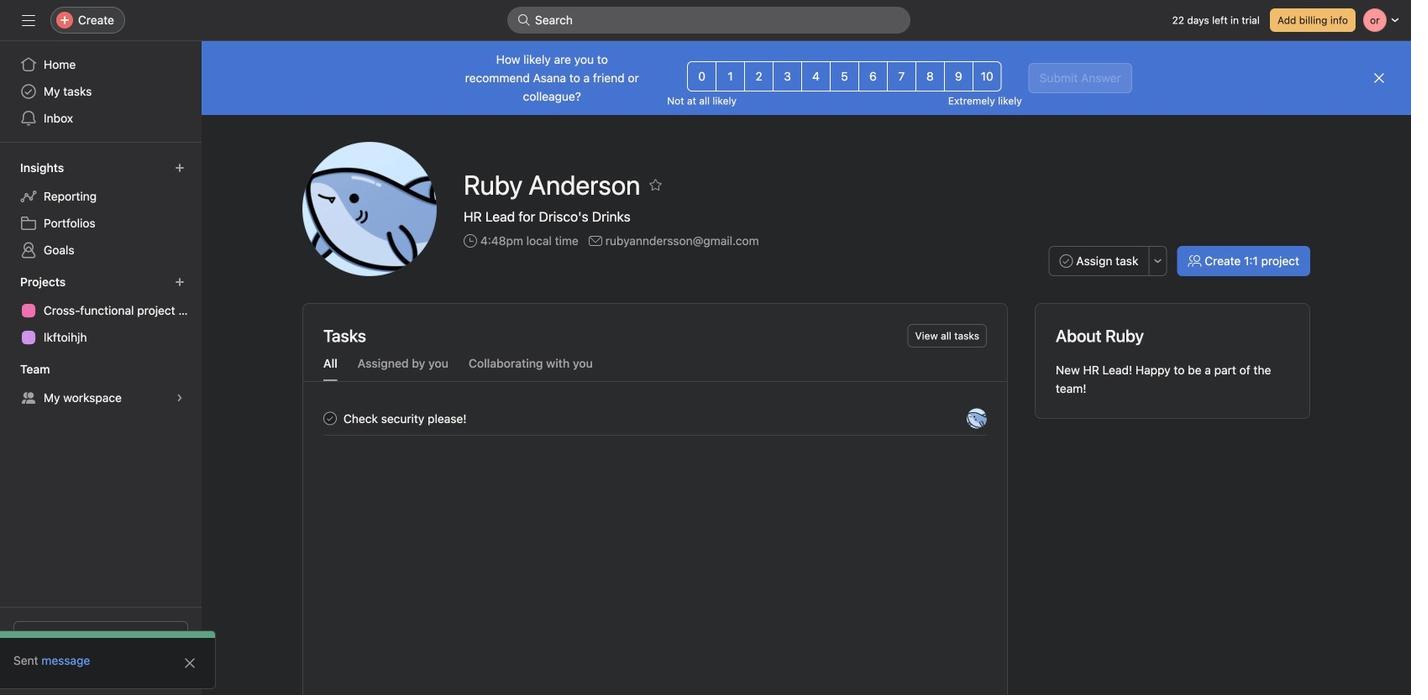 Task type: vqa. For each thing, say whether or not it's contained in the screenshot.
and related to the
no



Task type: describe. For each thing, give the bounding box(es) containing it.
more options image
[[1153, 256, 1163, 266]]

tasks tabs tab list
[[303, 355, 1007, 382]]

insights element
[[0, 153, 202, 267]]

see details, my workspace image
[[175, 393, 185, 403]]

prominent image
[[518, 13, 531, 27]]

toggle assignee popover image
[[967, 409, 987, 429]]

new insights image
[[175, 163, 185, 173]]

hide sidebar image
[[22, 13, 35, 27]]

add to starred image
[[649, 178, 662, 192]]

Mark complete checkbox
[[320, 409, 340, 429]]



Task type: locate. For each thing, give the bounding box(es) containing it.
list item
[[303, 402, 1007, 435]]

global element
[[0, 41, 202, 142]]

close image
[[183, 657, 197, 671]]

option group
[[688, 61, 1002, 92]]

None radio
[[745, 61, 774, 92], [802, 61, 831, 92], [745, 61, 774, 92], [802, 61, 831, 92]]

teams element
[[0, 355, 202, 415]]

projects element
[[0, 267, 202, 355]]

mark complete image
[[320, 409, 340, 429]]

None radio
[[688, 61, 717, 92], [716, 61, 745, 92], [773, 61, 802, 92], [830, 61, 860, 92], [859, 61, 888, 92], [887, 61, 917, 92], [916, 61, 945, 92], [944, 61, 974, 92], [973, 61, 1002, 92], [688, 61, 717, 92], [716, 61, 745, 92], [773, 61, 802, 92], [830, 61, 860, 92], [859, 61, 888, 92], [887, 61, 917, 92], [916, 61, 945, 92], [944, 61, 974, 92], [973, 61, 1002, 92]]

dismiss image
[[1373, 71, 1386, 85]]

list box
[[508, 7, 911, 34]]

new project or portfolio image
[[175, 277, 185, 287]]



